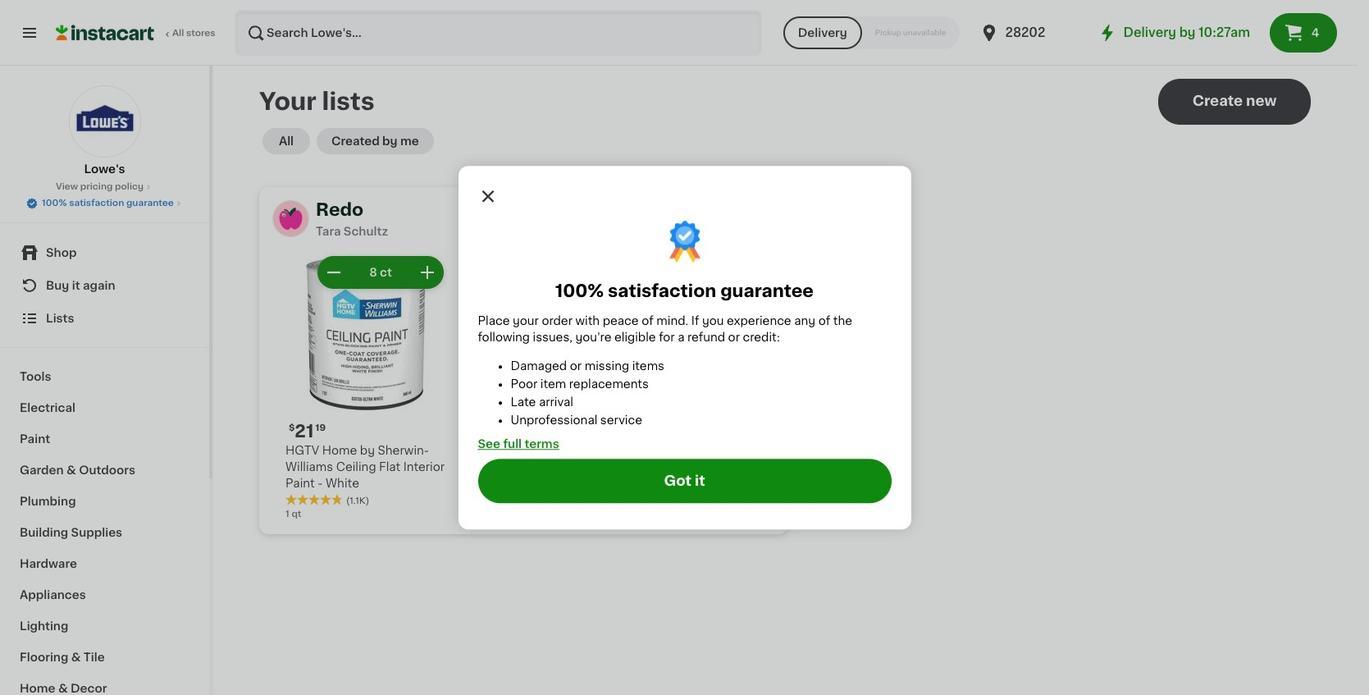 Task type: describe. For each thing, give the bounding box(es) containing it.
create new
[[1193, 94, 1277, 108]]

redo tara schultz
[[316, 201, 388, 237]]

for
[[659, 332, 675, 343]]

lowe's link
[[69, 85, 141, 177]]

delivery for delivery by 10:27am
[[1124, 26, 1177, 39]]

plumbing link
[[10, 486, 199, 517]]

your lists
[[259, 89, 375, 113]]

buy it again
[[46, 280, 115, 291]]

flooring
[[20, 652, 68, 663]]

terms
[[525, 438, 559, 450]]

your
[[259, 89, 317, 113]]

& for home
[[58, 683, 68, 694]]

view pricing policy
[[56, 182, 144, 191]]

stores
[[186, 29, 216, 38]]

schultz
[[344, 226, 388, 237]]

interior
[[404, 461, 445, 473]]

(1.1k)
[[346, 497, 370, 506]]

product group
[[286, 253, 447, 521]]

unprofessional
[[511, 415, 598, 426]]

mind.
[[657, 315, 689, 327]]

qt
[[292, 510, 302, 519]]

outdoors
[[79, 465, 135, 476]]

credit:
[[743, 332, 781, 343]]

it for buy
[[72, 280, 80, 291]]

create new button
[[1159, 79, 1312, 125]]

place
[[478, 315, 510, 327]]

peace
[[603, 315, 639, 327]]

lighting
[[20, 620, 68, 632]]

guarantee inside button
[[126, 199, 174, 208]]

order
[[542, 315, 573, 327]]

delivery for delivery
[[798, 27, 848, 39]]

appliances
[[20, 589, 86, 601]]

following
[[478, 332, 530, 343]]

again
[[83, 280, 115, 291]]

create
[[1193, 94, 1244, 108]]

see
[[478, 438, 501, 450]]

damaged
[[511, 361, 567, 372]]

you're
[[576, 332, 612, 343]]

& for garden
[[67, 465, 76, 476]]

4 button
[[1271, 13, 1338, 53]]

shop
[[46, 247, 77, 259]]

decor
[[71, 683, 107, 694]]

full
[[503, 438, 522, 450]]

buy
[[46, 280, 69, 291]]

building supplies
[[20, 527, 122, 538]]

100% inside dialog
[[556, 283, 604, 300]]

all for all
[[279, 135, 294, 147]]

0 vertical spatial item
[[722, 213, 754, 227]]

view pricing policy link
[[56, 181, 154, 194]]

you
[[703, 315, 724, 327]]

missing
[[585, 361, 630, 372]]

got it button
[[478, 459, 892, 503]]

28202 button
[[980, 10, 1078, 56]]

100% inside button
[[42, 199, 67, 208]]

tile
[[84, 652, 105, 663]]

100% satisfaction guarantee inside 100% satisfaction guarantee dialog
[[556, 283, 814, 300]]

policy
[[115, 182, 144, 191]]

williams
[[286, 461, 333, 473]]

show item
[[679, 213, 754, 227]]

8
[[369, 267, 377, 278]]

100% satisfaction guarantee button
[[26, 194, 184, 210]]

flat
[[379, 461, 401, 473]]

1 qt
[[286, 510, 302, 519]]

delivery by 10:27am
[[1124, 26, 1251, 39]]

tools
[[20, 371, 51, 382]]

arrival
[[539, 397, 574, 408]]

21
[[295, 423, 314, 440]]

experience
[[727, 315, 792, 327]]

created
[[332, 135, 380, 147]]

pricing
[[80, 182, 113, 191]]

late
[[511, 397, 536, 408]]

issues,
[[533, 332, 573, 343]]

by inside hgtv home by sherwin- williams ceiling flat interior paint - white
[[360, 445, 375, 456]]

service
[[601, 415, 643, 426]]

with
[[576, 315, 600, 327]]

paint link
[[10, 424, 199, 455]]

by for delivery
[[1180, 26, 1196, 39]]

show
[[679, 213, 718, 227]]

building
[[20, 527, 68, 538]]

4
[[1312, 27, 1320, 39]]

electrical link
[[10, 392, 199, 424]]

10:27am
[[1199, 26, 1251, 39]]

instacart logo image
[[56, 23, 154, 43]]

view
[[56, 182, 78, 191]]

home inside hgtv home by sherwin- williams ceiling flat interior paint - white
[[322, 445, 357, 456]]

got it
[[664, 475, 706, 488]]

ct
[[380, 267, 392, 278]]



Task type: vqa. For each thing, say whether or not it's contained in the screenshot.
first of from right
yes



Task type: locate. For each thing, give the bounding box(es) containing it.
1 vertical spatial satisfaction
[[608, 283, 717, 300]]

1 horizontal spatial 100% satisfaction guarantee
[[556, 283, 814, 300]]

None search field
[[235, 10, 762, 56]]

see full terms
[[478, 438, 559, 450]]

home & decor link
[[10, 673, 199, 695]]

all inside button
[[279, 135, 294, 147]]

the
[[834, 315, 853, 327]]

1 horizontal spatial item
[[722, 213, 754, 227]]

satisfaction down pricing
[[69, 199, 124, 208]]

hardware link
[[10, 548, 199, 579]]

a
[[678, 332, 685, 343]]

lists link
[[10, 302, 199, 335]]

0 horizontal spatial paint
[[20, 433, 50, 445]]

item
[[722, 213, 754, 227], [541, 379, 567, 390]]

8 ct
[[369, 267, 392, 278]]

0 horizontal spatial guarantee
[[126, 199, 174, 208]]

by inside button
[[383, 135, 398, 147]]

delivery inside button
[[798, 27, 848, 39]]

new
[[1247, 94, 1277, 108]]

100% satisfaction guarantee inside 100% satisfaction guarantee button
[[42, 199, 174, 208]]

shop link
[[10, 236, 199, 269]]

0 horizontal spatial 100%
[[42, 199, 67, 208]]

increment quantity of hgtv home by sherwin-williams ceiling flat interior paint - white image
[[418, 263, 437, 282]]

eligible
[[615, 332, 656, 343]]

by up ceiling at the left bottom of the page
[[360, 445, 375, 456]]

it right the got
[[695, 475, 706, 488]]

1 horizontal spatial all
[[279, 135, 294, 147]]

ceiling
[[336, 461, 376, 473]]

if
[[692, 315, 700, 327]]

home down flooring
[[20, 683, 55, 694]]

0 horizontal spatial item
[[541, 379, 567, 390]]

paint inside "link"
[[20, 433, 50, 445]]

0 vertical spatial or
[[729, 332, 740, 343]]

it for got
[[695, 475, 706, 488]]

white
[[326, 478, 359, 489]]

satisfaction inside 100% satisfaction guarantee button
[[69, 199, 124, 208]]

1 vertical spatial or
[[570, 361, 582, 372]]

100% satisfaction guarantee down the view pricing policy link
[[42, 199, 174, 208]]

0 vertical spatial 100%
[[42, 199, 67, 208]]

by left the me on the top of the page
[[383, 135, 398, 147]]

building supplies link
[[10, 517, 199, 548]]

all left 'stores'
[[172, 29, 184, 38]]

got
[[664, 475, 692, 488]]

garden & outdoors link
[[10, 455, 199, 486]]

garden
[[20, 465, 64, 476]]

lists
[[46, 313, 74, 324]]

hgtv home by sherwin- williams ceiling flat interior paint - white
[[286, 445, 445, 489]]

your
[[513, 315, 539, 327]]

lowe's logo image
[[69, 85, 141, 158]]

decrement quantity of hgtv home by sherwin-williams ceiling flat interior paint - white image
[[324, 263, 344, 282]]

delivery button
[[784, 16, 862, 49]]

0 horizontal spatial or
[[570, 361, 582, 372]]

2 of from the left
[[819, 315, 831, 327]]

all button
[[263, 128, 310, 154]]

0 horizontal spatial it
[[72, 280, 80, 291]]

or inside place your order with peace of mind. if you experience any of the following issues, you're eligible for a refund or credit:
[[729, 332, 740, 343]]

it inside button
[[695, 475, 706, 488]]

1 horizontal spatial of
[[819, 315, 831, 327]]

1 horizontal spatial satisfaction
[[608, 283, 717, 300]]

2 vertical spatial by
[[360, 445, 375, 456]]

0 vertical spatial home
[[322, 445, 357, 456]]

plumbing
[[20, 496, 76, 507]]

1 horizontal spatial home
[[322, 445, 357, 456]]

it
[[72, 280, 80, 291], [695, 475, 706, 488]]

all down your
[[279, 135, 294, 147]]

1 horizontal spatial 100%
[[556, 283, 604, 300]]

0 horizontal spatial home
[[20, 683, 55, 694]]

satisfaction
[[69, 199, 124, 208], [608, 283, 717, 300]]

items
[[633, 361, 665, 372]]

0 horizontal spatial delivery
[[798, 27, 848, 39]]

created by me button
[[317, 128, 434, 154]]

0 vertical spatial paint
[[20, 433, 50, 445]]

any
[[795, 315, 816, 327]]

$
[[289, 424, 295, 433]]

replacements
[[569, 379, 649, 390]]

lowe's
[[84, 163, 125, 175]]

0 vertical spatial guarantee
[[126, 199, 174, 208]]

1 horizontal spatial it
[[695, 475, 706, 488]]

&
[[67, 465, 76, 476], [71, 652, 81, 663], [58, 683, 68, 694]]

& for flooring
[[71, 652, 81, 663]]

0 vertical spatial &
[[67, 465, 76, 476]]

paint inside hgtv home by sherwin- williams ceiling flat interior paint - white
[[286, 478, 315, 489]]

paint down williams
[[286, 478, 315, 489]]

1 horizontal spatial or
[[729, 332, 740, 343]]

flooring & tile
[[20, 652, 105, 663]]

0 vertical spatial 100% satisfaction guarantee
[[42, 199, 174, 208]]

2 horizontal spatial by
[[1180, 26, 1196, 39]]

item up the arrival
[[541, 379, 567, 390]]

of left the
[[819, 315, 831, 327]]

tara
[[316, 226, 341, 237]]

guarantee up experience
[[721, 283, 814, 300]]

paint up garden at bottom left
[[20, 433, 50, 445]]

tools link
[[10, 361, 199, 392]]

& left tile
[[71, 652, 81, 663]]

item right show
[[722, 213, 754, 227]]

guarantee down the policy at the top of the page
[[126, 199, 174, 208]]

& inside "link"
[[71, 652, 81, 663]]

0 vertical spatial all
[[172, 29, 184, 38]]

0 vertical spatial it
[[72, 280, 80, 291]]

home up ceiling at the left bottom of the page
[[322, 445, 357, 456]]

all
[[172, 29, 184, 38], [279, 135, 294, 147]]

100% up with
[[556, 283, 604, 300]]

1 vertical spatial paint
[[286, 478, 315, 489]]

delivery by 10:27am link
[[1098, 23, 1251, 43]]

100% satisfaction guarantee dialog
[[458, 166, 911, 530]]

0 vertical spatial satisfaction
[[69, 199, 124, 208]]

all for all stores
[[172, 29, 184, 38]]

1 vertical spatial item
[[541, 379, 567, 390]]

buy it again link
[[10, 269, 199, 302]]

100% down view
[[42, 199, 67, 208]]

0 horizontal spatial all
[[172, 29, 184, 38]]

satisfaction up 'mind.'
[[608, 283, 717, 300]]

refund
[[688, 332, 726, 343]]

by left 10:27am at the right top of the page
[[1180, 26, 1196, 39]]

see full terms link
[[478, 438, 559, 450]]

2 vertical spatial &
[[58, 683, 68, 694]]

1 horizontal spatial guarantee
[[721, 283, 814, 300]]

1 vertical spatial 100%
[[556, 283, 604, 300]]

0 horizontal spatial by
[[360, 445, 375, 456]]

& right garden at bottom left
[[67, 465, 76, 476]]

1 horizontal spatial by
[[383, 135, 398, 147]]

it right "buy"
[[72, 280, 80, 291]]

0 horizontal spatial satisfaction
[[69, 199, 124, 208]]

100% satisfaction guarantee up if
[[556, 283, 814, 300]]

hgtv
[[286, 445, 319, 456]]

item inside damaged or missing items poor item replacements late arrival unprofessional service
[[541, 379, 567, 390]]

1 vertical spatial by
[[383, 135, 398, 147]]

& left decor
[[58, 683, 68, 694]]

19
[[316, 424, 326, 433]]

★★★★★
[[286, 494, 343, 506], [286, 494, 343, 506]]

or inside damaged or missing items poor item replacements late arrival unprofessional service
[[570, 361, 582, 372]]

0 vertical spatial by
[[1180, 26, 1196, 39]]

1 horizontal spatial paint
[[286, 478, 315, 489]]

flooring & tile link
[[10, 642, 199, 673]]

service type group
[[784, 16, 960, 49]]

1 vertical spatial &
[[71, 652, 81, 663]]

or left missing
[[570, 361, 582, 372]]

delivery
[[1124, 26, 1177, 39], [798, 27, 848, 39]]

hardware
[[20, 558, 77, 570]]

home & decor
[[20, 683, 107, 694]]

created by me
[[332, 135, 419, 147]]

0 horizontal spatial 100% satisfaction guarantee
[[42, 199, 174, 208]]

of
[[642, 315, 654, 327], [819, 315, 831, 327]]

of up 'eligible'
[[642, 315, 654, 327]]

1
[[286, 510, 289, 519]]

0 horizontal spatial of
[[642, 315, 654, 327]]

supplies
[[71, 527, 122, 538]]

home
[[322, 445, 357, 456], [20, 683, 55, 694]]

1 vertical spatial guarantee
[[721, 283, 814, 300]]

guarantee
[[126, 199, 174, 208], [721, 283, 814, 300]]

1 of from the left
[[642, 315, 654, 327]]

or left credit:
[[729, 332, 740, 343]]

by for created
[[383, 135, 398, 147]]

guarantee inside dialog
[[721, 283, 814, 300]]

-
[[318, 478, 323, 489]]

100% satisfaction guarantee
[[42, 199, 174, 208], [556, 283, 814, 300]]

1 vertical spatial home
[[20, 683, 55, 694]]

satisfaction inside 100% satisfaction guarantee dialog
[[608, 283, 717, 300]]

1 horizontal spatial delivery
[[1124, 26, 1177, 39]]

redo
[[316, 201, 364, 218]]

all stores link
[[56, 10, 217, 56]]

1 vertical spatial 100% satisfaction guarantee
[[556, 283, 814, 300]]

me
[[401, 135, 419, 147]]

or
[[729, 332, 740, 343], [570, 361, 582, 372]]

1 vertical spatial all
[[279, 135, 294, 147]]

appliances link
[[10, 579, 199, 611]]

1 vertical spatial it
[[695, 475, 706, 488]]



